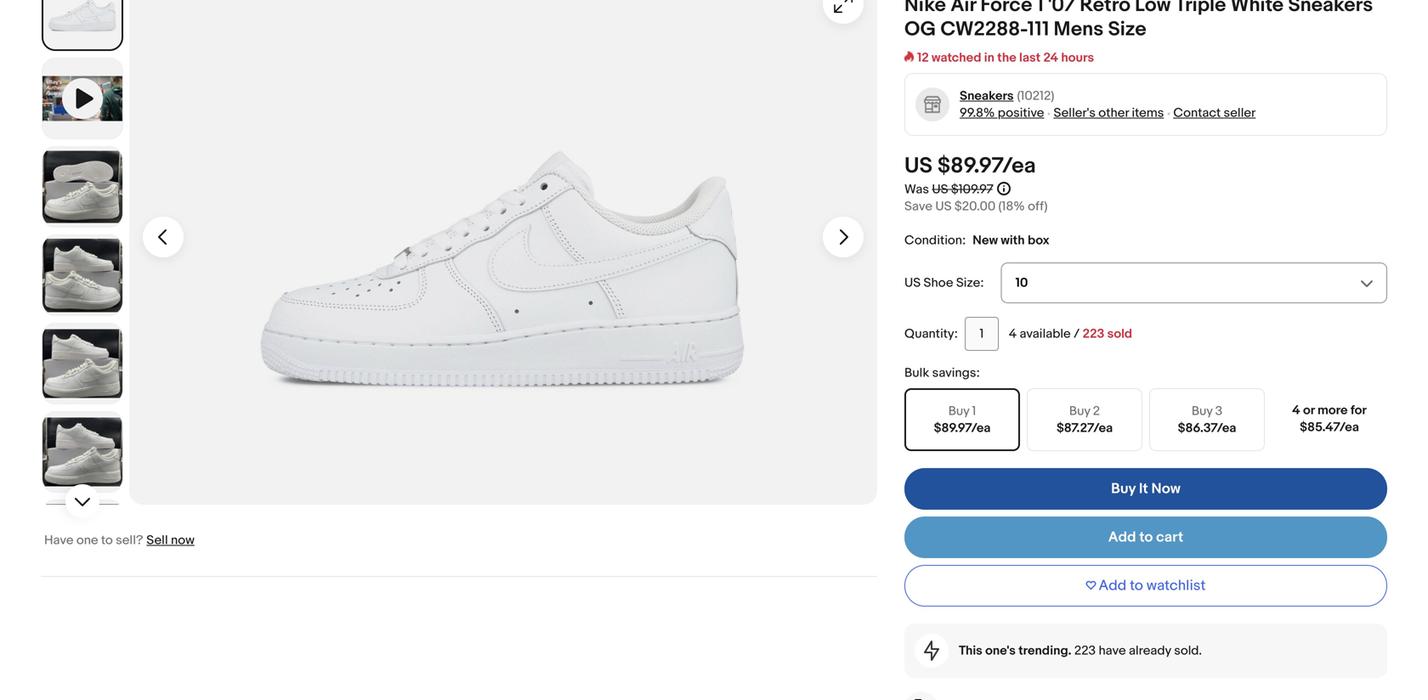 Task type: describe. For each thing, give the bounding box(es) containing it.
12 watched in the last 24 hours
[[917, 50, 1094, 66]]

0 horizontal spatial size
[[956, 276, 981, 291]]

us left shoe
[[905, 276, 921, 291]]

this one's trending. 223 have already sold.
[[959, 644, 1202, 659]]

mens
[[1054, 18, 1104, 42]]

white
[[1231, 0, 1284, 18]]

sneakers (10212)
[[960, 88, 1055, 104]]

0 vertical spatial $89.97/ea
[[938, 153, 1036, 179]]

save
[[905, 199, 933, 214]]

it
[[1139, 481, 1148, 498]]

sell now link
[[146, 533, 195, 548]]

cart
[[1156, 529, 1184, 547]]

positive
[[998, 106, 1044, 121]]

buy for it
[[1111, 481, 1136, 498]]

add for add to cart
[[1109, 529, 1136, 547]]

one
[[76, 533, 98, 548]]

available
[[1020, 327, 1071, 342]]

111
[[1028, 18, 1049, 42]]

last
[[1019, 50, 1041, 66]]

condition:
[[905, 233, 966, 248]]

$20.00
[[955, 199, 996, 214]]

12
[[917, 50, 929, 66]]

buy it now link
[[905, 469, 1388, 510]]

to for add to cart
[[1140, 529, 1153, 547]]

now
[[171, 533, 195, 548]]

us right was
[[932, 182, 948, 197]]

was
[[905, 182, 929, 197]]

99.8% positive link
[[960, 106, 1044, 121]]

to for add to watchlist
[[1130, 577, 1144, 595]]

us shoe size
[[905, 276, 981, 291]]

sold.
[[1174, 644, 1202, 659]]

buy for 3
[[1192, 404, 1213, 419]]

contact seller link
[[1174, 106, 1256, 121]]

seller's
[[1054, 106, 1096, 121]]

4 available / 223 sold
[[1009, 327, 1133, 342]]

quantity:
[[905, 327, 958, 342]]

already
[[1129, 644, 1171, 659]]

24
[[1044, 50, 1059, 66]]

buy for 1
[[949, 404, 970, 419]]

add to watchlist button
[[905, 566, 1388, 607]]

sneakers inside nike air force 1 '07 retro low triple white sneakers og cw2288-111 mens size
[[1288, 0, 1373, 18]]

(10212)
[[1017, 88, 1055, 104]]

4 or more for $85.47/ea
[[1292, 403, 1367, 435]]

one's
[[986, 644, 1016, 659]]

sneakers link
[[960, 88, 1014, 105]]

have
[[44, 533, 74, 548]]

add to watchlist
[[1099, 577, 1206, 595]]

hours
[[1061, 50, 1094, 66]]

buy 1 $89.97/ea
[[934, 404, 991, 436]]

this
[[959, 644, 983, 659]]

sell?
[[116, 533, 143, 548]]

watchlist
[[1147, 577, 1206, 595]]

bulk
[[905, 366, 930, 381]]

0 horizontal spatial sneakers
[[960, 88, 1014, 104]]

add to cart
[[1109, 529, 1184, 547]]

size inside nike air force 1 '07 retro low triple white sneakers og cw2288-111 mens size
[[1108, 18, 1147, 42]]

trending.
[[1019, 644, 1072, 659]]

have one to sell? sell now
[[44, 533, 195, 548]]

or
[[1303, 403, 1315, 418]]

was us $109.97
[[905, 182, 993, 197]]

buy for 2
[[1070, 404, 1090, 419]]



Task type: vqa. For each thing, say whether or not it's contained in the screenshot.


Task type: locate. For each thing, give the bounding box(es) containing it.
picture 2 of 7 image
[[43, 147, 122, 227]]

with details__icon image
[[924, 641, 940, 662]]

retro
[[1080, 0, 1131, 18]]

99.8% positive
[[960, 106, 1044, 121]]

new
[[973, 233, 998, 248]]

2
[[1093, 404, 1100, 419]]

buy 3 $86.37/ea
[[1178, 404, 1237, 436]]

4
[[1009, 327, 1017, 342], [1292, 403, 1301, 418]]

sold
[[1108, 327, 1133, 342]]

nike
[[905, 0, 946, 18]]

us
[[905, 153, 933, 179], [932, 182, 948, 197], [936, 199, 952, 214], [905, 276, 921, 291]]

223
[[1083, 327, 1105, 342], [1075, 644, 1096, 659]]

og
[[905, 18, 936, 42]]

223 right /
[[1083, 327, 1105, 342]]

us $89.97/ea
[[905, 153, 1036, 179]]

$109.97
[[951, 182, 993, 197]]

buy
[[949, 404, 970, 419], [1070, 404, 1090, 419], [1192, 404, 1213, 419], [1111, 481, 1136, 498]]

contact seller
[[1174, 106, 1256, 121]]

add to cart link
[[905, 517, 1388, 559]]

0 horizontal spatial 1
[[972, 404, 976, 419]]

4 inside 4 or more for $85.47/ea
[[1292, 403, 1301, 418]]

223 for have
[[1075, 644, 1096, 659]]

0 horizontal spatial 4
[[1009, 327, 1017, 342]]

1 left '07
[[1037, 0, 1044, 18]]

1 inside nike air force 1 '07 retro low triple white sneakers og cw2288-111 mens size
[[1037, 0, 1044, 18]]

(18%
[[999, 199, 1025, 214]]

seller's other items link
[[1054, 106, 1164, 121]]

picture 3 of 7 image
[[43, 236, 122, 316]]

the
[[998, 50, 1017, 66]]

to inside button
[[1130, 577, 1144, 595]]

1 horizontal spatial 4
[[1292, 403, 1301, 418]]

buy inside buy 1 $89.97/ea
[[949, 404, 970, 419]]

Quantity: text field
[[965, 317, 999, 351]]

more
[[1318, 403, 1348, 418]]

add down add to cart
[[1099, 577, 1127, 595]]

other
[[1099, 106, 1129, 121]]

'07
[[1048, 0, 1076, 18]]

watched
[[932, 50, 982, 66]]

0 vertical spatial 4
[[1009, 327, 1017, 342]]

in
[[984, 50, 995, 66]]

condition: new with box
[[905, 233, 1050, 248]]

sneakers
[[1288, 0, 1373, 18], [960, 88, 1014, 104]]

add for add to watchlist
[[1099, 577, 1127, 595]]

$89.97/ea
[[938, 153, 1036, 179], [934, 421, 991, 436]]

shoe
[[924, 276, 954, 291]]

to
[[1140, 529, 1153, 547], [101, 533, 113, 548], [1130, 577, 1144, 595]]

1 vertical spatial 223
[[1075, 644, 1096, 659]]

contact
[[1174, 106, 1221, 121]]

box
[[1028, 233, 1050, 248]]

buy inside buy it now link
[[1111, 481, 1136, 498]]

buy 2 $87.27/ea
[[1057, 404, 1113, 436]]

to left watchlist
[[1130, 577, 1144, 595]]

$89.97/ea down "savings:"
[[934, 421, 991, 436]]

0 vertical spatial sneakers
[[1288, 0, 1373, 18]]

size
[[1108, 18, 1147, 42], [956, 276, 981, 291]]

1 vertical spatial 1
[[972, 404, 976, 419]]

1 down "savings:"
[[972, 404, 976, 419]]

3
[[1216, 404, 1223, 419]]

1 horizontal spatial sneakers
[[1288, 0, 1373, 18]]

sneakers image
[[915, 87, 950, 122]]

buy left it
[[1111, 481, 1136, 498]]

seller
[[1224, 106, 1256, 121]]

triple
[[1175, 0, 1226, 18]]

for
[[1351, 403, 1367, 418]]

99.8%
[[960, 106, 995, 121]]

4 for 4 available / 223 sold
[[1009, 327, 1017, 342]]

video 1 of 1 image
[[43, 59, 122, 139]]

buy inside buy 3 $86.37/ea
[[1192, 404, 1213, 419]]

$86.37/ea
[[1178, 421, 1237, 436]]

$89.97/ea up $109.97 on the top right
[[938, 153, 1036, 179]]

picture 5 of 7 image
[[43, 412, 122, 492]]

us up was
[[905, 153, 933, 179]]

0 vertical spatial 1
[[1037, 0, 1044, 18]]

add inside button
[[1099, 577, 1127, 595]]

items
[[1132, 106, 1164, 121]]

now
[[1152, 481, 1181, 498]]

size right "mens"
[[1108, 18, 1147, 42]]

223 left have
[[1075, 644, 1096, 659]]

nike air force 1 '07 retro low triple white sneakers og cw2288-111 mens size
[[905, 0, 1373, 42]]

picture 1 of 7 image
[[43, 0, 122, 49]]

0 vertical spatial size
[[1108, 18, 1147, 42]]

223 for sold
[[1083, 327, 1105, 342]]

sneakers up 99.8%
[[960, 88, 1014, 104]]

seller's other items
[[1054, 106, 1164, 121]]

sneakers right "white"
[[1288, 0, 1373, 18]]

bulk savings:
[[905, 366, 980, 381]]

buy left 2
[[1070, 404, 1090, 419]]

1 vertical spatial $89.97/ea
[[934, 421, 991, 436]]

have
[[1099, 644, 1126, 659]]

4 right 'quantity:' text box
[[1009, 327, 1017, 342]]

picture 4 of 7 image
[[43, 324, 122, 404]]

0 vertical spatial add
[[1109, 529, 1136, 547]]

with
[[1001, 233, 1025, 248]]

1 horizontal spatial size
[[1108, 18, 1147, 42]]

4 for 4 or more for $85.47/ea
[[1292, 403, 1301, 418]]

1 vertical spatial 4
[[1292, 403, 1301, 418]]

buy inside buy 2 $87.27/ea
[[1070, 404, 1090, 419]]

low
[[1135, 0, 1171, 18]]

buy down "savings:"
[[949, 404, 970, 419]]

1 vertical spatial size
[[956, 276, 981, 291]]

savings:
[[932, 366, 980, 381]]

/
[[1074, 327, 1080, 342]]

us down was us $109.97
[[936, 199, 952, 214]]

cw2288-
[[941, 18, 1028, 42]]

size right shoe
[[956, 276, 981, 291]]

off)
[[1028, 199, 1048, 214]]

1 horizontal spatial 1
[[1037, 0, 1044, 18]]

$85.47/ea
[[1300, 420, 1359, 435]]

add left cart in the bottom right of the page
[[1109, 529, 1136, 547]]

1 inside buy 1 $89.97/ea
[[972, 404, 976, 419]]

sell
[[146, 533, 168, 548]]

buy left 3
[[1192, 404, 1213, 419]]

1
[[1037, 0, 1044, 18], [972, 404, 976, 419]]

4 left the or
[[1292, 403, 1301, 418]]

save us $20.00 (18% off)
[[905, 199, 1048, 214]]

$87.27/ea
[[1057, 421, 1113, 436]]

0 vertical spatial 223
[[1083, 327, 1105, 342]]

to left cart in the bottom right of the page
[[1140, 529, 1153, 547]]

1 vertical spatial sneakers
[[960, 88, 1014, 104]]

air
[[951, 0, 976, 18]]

to right one
[[101, 533, 113, 548]]

1 vertical spatial add
[[1099, 577, 1127, 595]]

force
[[981, 0, 1033, 18]]

buy it now
[[1111, 481, 1181, 498]]

nike air force 1 '07 retro low triple white sneakers og cw2288-111 mens size - picture 1 of 7 image
[[129, 0, 877, 505]]



